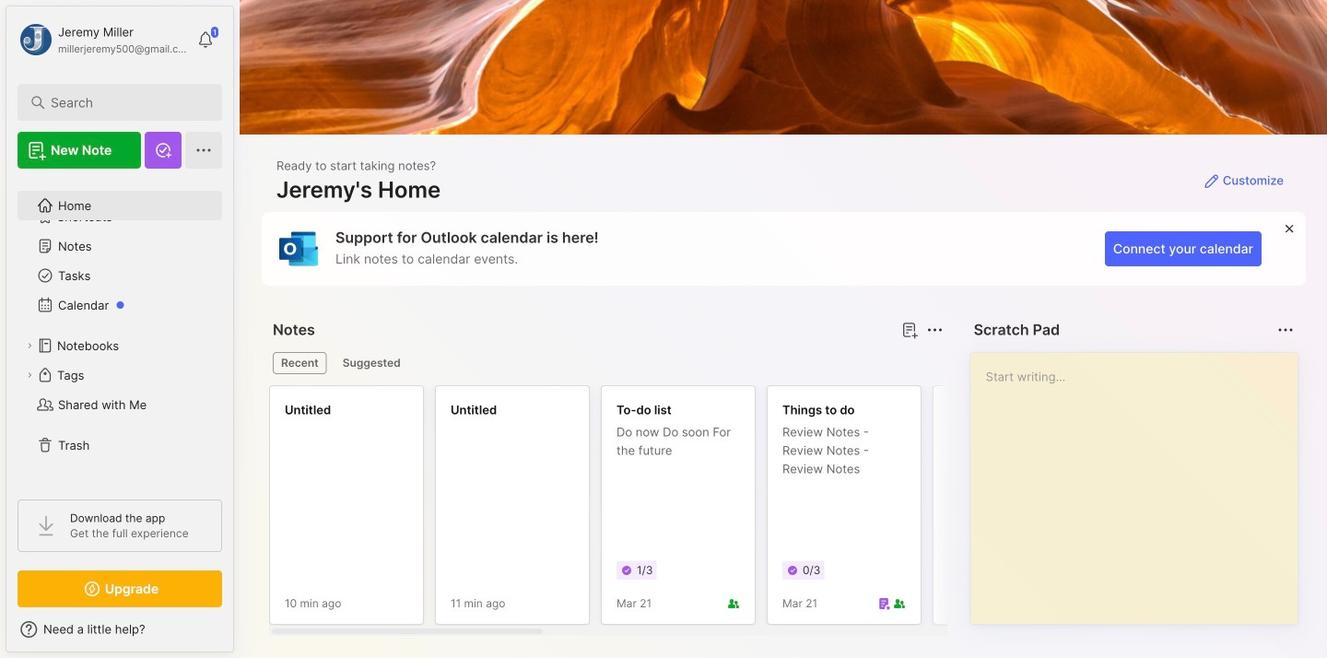 Task type: vqa. For each thing, say whether or not it's contained in the screenshot.
to
no



Task type: locate. For each thing, give the bounding box(es) containing it.
None search field
[[51, 91, 198, 113]]

row group
[[269, 385, 1328, 636]]

2 tab from the left
[[334, 352, 409, 374]]

Start writing… text field
[[986, 353, 1297, 609]]

tab list
[[273, 352, 941, 374]]

1 horizontal spatial tab
[[334, 352, 409, 374]]

tab
[[273, 352, 327, 374], [334, 352, 409, 374]]

1 tab from the left
[[273, 352, 327, 374]]

main element
[[0, 0, 240, 658]]

0 horizontal spatial tab
[[273, 352, 327, 374]]

click to collapse image
[[233, 624, 247, 646]]

expand notebooks image
[[24, 340, 35, 351]]

expand tags image
[[24, 370, 35, 381]]

tree
[[6, 180, 233, 483]]



Task type: describe. For each thing, give the bounding box(es) containing it.
WHAT'S NEW field
[[6, 615, 233, 644]]

Account field
[[18, 21, 188, 58]]

tree inside main element
[[6, 180, 233, 483]]

Search text field
[[51, 94, 198, 112]]

none search field inside main element
[[51, 91, 198, 113]]



